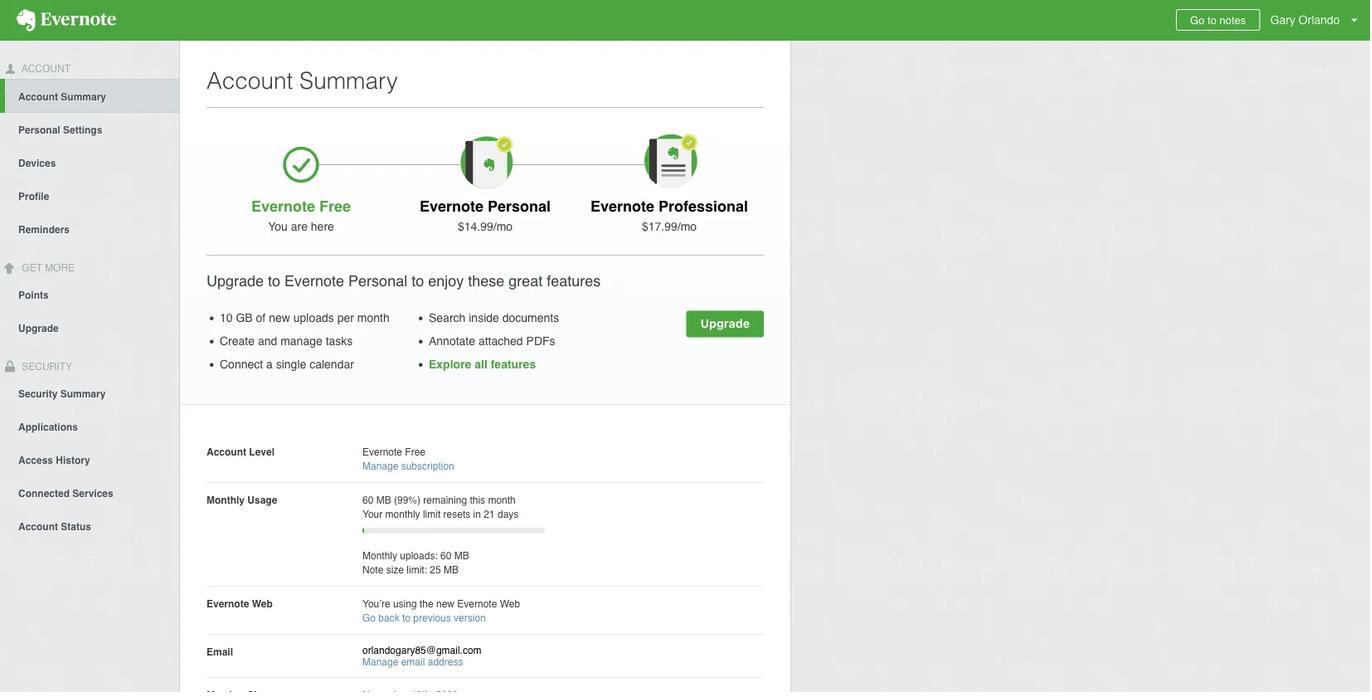 Task type: locate. For each thing, give the bounding box(es) containing it.
0 vertical spatial mb
[[376, 494, 391, 506]]

0 horizontal spatial mo
[[497, 220, 513, 233]]

summary inside "account summary" link
[[61, 91, 106, 103]]

1 horizontal spatial new
[[436, 598, 455, 610]]

points
[[18, 289, 49, 301]]

evernote up manage subscription link
[[363, 446, 403, 458]]

1 vertical spatial personal
[[488, 198, 551, 215]]

mb up your
[[376, 494, 391, 506]]

1 vertical spatial features
[[491, 358, 536, 371]]

this
[[470, 494, 486, 506]]

1 vertical spatial manage
[[363, 656, 399, 668]]

2 vertical spatial personal
[[349, 272, 408, 289]]

personal up '$14.99/'
[[488, 198, 551, 215]]

evernote image
[[0, 9, 133, 32]]

and
[[258, 334, 277, 348]]

monthly up note
[[363, 550, 398, 561]]

2 horizontal spatial upgrade
[[701, 316, 750, 330]]

evernote up version
[[458, 598, 497, 610]]

account level
[[207, 446, 275, 458]]

go to notes
[[1191, 14, 1247, 26]]

1 horizontal spatial monthly
[[363, 550, 398, 561]]

manage
[[363, 460, 399, 472], [363, 656, 399, 668]]

to inside "link"
[[1208, 14, 1217, 26]]

2 mo from the left
[[681, 220, 697, 233]]

mb down resets
[[455, 550, 469, 561]]

security up "security summary"
[[19, 361, 72, 372]]

month inside "60 mb (99%) remaining this month your monthly limit resets in 21 days"
[[488, 494, 516, 506]]

new right the
[[436, 598, 455, 610]]

2 web from the left
[[500, 598, 520, 610]]

you're using the new evernote web go back to previous version
[[363, 598, 520, 624]]

go inside "link"
[[1191, 14, 1205, 26]]

here
[[311, 220, 334, 233]]

applications link
[[0, 409, 179, 443]]

upgrade link
[[687, 311, 764, 337], [0, 311, 179, 344]]

1 web from the left
[[252, 598, 273, 610]]

0 vertical spatial free
[[319, 198, 351, 215]]

personal up "per"
[[349, 272, 408, 289]]

attached
[[479, 334, 523, 348]]

month right "per"
[[357, 311, 390, 324]]

settings
[[63, 124, 102, 136]]

upgrade to evernote personal to enjoy these great features
[[207, 272, 601, 289]]

great
[[509, 272, 543, 289]]

1 manage from the top
[[363, 460, 399, 472]]

documents
[[503, 311, 560, 324]]

new right of at the top left of the page
[[269, 311, 290, 324]]

0 horizontal spatial free
[[319, 198, 351, 215]]

features down attached
[[491, 358, 536, 371]]

personal settings
[[18, 124, 102, 136]]

address
[[428, 656, 463, 668]]

you're
[[363, 598, 391, 610]]

2 upgrade link from the left
[[0, 311, 179, 344]]

access history
[[18, 454, 90, 466]]

1 horizontal spatial personal
[[349, 272, 408, 289]]

free inside evernote free manage subscription
[[405, 446, 426, 458]]

0 vertical spatial security
[[19, 361, 72, 372]]

summary inside security summary link
[[60, 388, 106, 399]]

new for uploads
[[269, 311, 290, 324]]

access
[[18, 454, 53, 466]]

manage up '(99%)'
[[363, 460, 399, 472]]

0 vertical spatial manage
[[363, 460, 399, 472]]

evernote inside evernote personal $14.99/ mo
[[420, 198, 484, 215]]

0 horizontal spatial 60
[[363, 494, 374, 506]]

free up manage subscription link
[[405, 446, 426, 458]]

month up days at the left bottom of the page
[[488, 494, 516, 506]]

evernote for evernote free you are here
[[251, 198, 315, 215]]

1 horizontal spatial free
[[405, 446, 426, 458]]

0 horizontal spatial go
[[363, 612, 376, 624]]

evernote for evernote personal $14.99/ mo
[[420, 198, 484, 215]]

mo
[[497, 220, 513, 233], [681, 220, 697, 233]]

evernote up "email"
[[207, 598, 249, 610]]

1 horizontal spatial features
[[547, 272, 601, 289]]

monthly for monthly usage
[[207, 494, 245, 506]]

evernote for evernote free manage subscription
[[363, 446, 403, 458]]

0 vertical spatial monthly
[[207, 494, 245, 506]]

1 vertical spatial month
[[488, 494, 516, 506]]

2 horizontal spatial personal
[[488, 198, 551, 215]]

free up here at left top
[[319, 198, 351, 215]]

to left enjoy
[[412, 272, 424, 289]]

10
[[220, 311, 233, 324]]

0 vertical spatial month
[[357, 311, 390, 324]]

annotate attached pdfs
[[429, 334, 556, 348]]

1 horizontal spatial web
[[500, 598, 520, 610]]

1 horizontal spatial 60
[[441, 550, 452, 561]]

go
[[1191, 14, 1205, 26], [363, 612, 376, 624]]

1 vertical spatial monthly
[[363, 550, 398, 561]]

version
[[454, 612, 486, 624]]

0 vertical spatial new
[[269, 311, 290, 324]]

search inside documents
[[429, 311, 560, 324]]

profile link
[[0, 179, 179, 212]]

new
[[269, 311, 290, 324], [436, 598, 455, 610]]

mb
[[376, 494, 391, 506], [455, 550, 469, 561], [444, 564, 459, 576]]

personal settings link
[[0, 113, 179, 146]]

uploads:
[[400, 550, 438, 561]]

account
[[19, 63, 71, 75], [207, 67, 293, 94], [18, 91, 58, 103], [207, 446, 246, 458], [18, 521, 58, 532]]

1 horizontal spatial go
[[1191, 14, 1205, 26]]

2 vertical spatial mb
[[444, 564, 459, 576]]

evernote inside evernote professional $17.99/ mo
[[591, 198, 655, 215]]

0 vertical spatial features
[[547, 272, 601, 289]]

size
[[386, 564, 404, 576]]

more
[[45, 262, 75, 274]]

personal inside evernote personal $14.99/ mo
[[488, 198, 551, 215]]

0 horizontal spatial new
[[269, 311, 290, 324]]

1 horizontal spatial upgrade link
[[687, 311, 764, 337]]

evernote up $17.99/
[[591, 198, 655, 215]]

evernote inside you're using the new evernote web go back to previous version
[[458, 598, 497, 610]]

go down you're
[[363, 612, 376, 624]]

monthly for monthly uploads: 60 mb note size limit: 25 mb
[[363, 550, 398, 561]]

evernote
[[251, 198, 315, 215], [420, 198, 484, 215], [591, 198, 655, 215], [285, 272, 344, 289], [363, 446, 403, 458], [207, 598, 249, 610], [458, 598, 497, 610]]

mo inside evernote personal $14.99/ mo
[[497, 220, 513, 233]]

manage subscription link
[[363, 460, 455, 472]]

manage left email
[[363, 656, 399, 668]]

evernote personal $14.99/ mo
[[420, 198, 551, 233]]

1 mo from the left
[[497, 220, 513, 233]]

new inside you're using the new evernote web go back to previous version
[[436, 598, 455, 610]]

monthly left usage
[[207, 494, 245, 506]]

1 horizontal spatial month
[[488, 494, 516, 506]]

0 horizontal spatial web
[[252, 598, 273, 610]]

gary orlando link
[[1267, 0, 1371, 41]]

orlandogary85@gmail.com manage email address
[[363, 645, 482, 668]]

25
[[430, 564, 441, 576]]

0 vertical spatial go
[[1191, 14, 1205, 26]]

1 vertical spatial security
[[18, 388, 58, 399]]

60 inside "monthly uploads: 60 mb note size limit: 25 mb"
[[441, 550, 452, 561]]

per
[[337, 311, 354, 324]]

security for security
[[19, 361, 72, 372]]

free inside evernote free you are here
[[319, 198, 351, 215]]

go back to previous version link
[[363, 612, 486, 624]]

email
[[401, 656, 425, 668]]

manage inside evernote free manage subscription
[[363, 460, 399, 472]]

go left notes
[[1191, 14, 1205, 26]]

evernote up '$14.99/'
[[420, 198, 484, 215]]

security
[[19, 361, 72, 372], [18, 388, 58, 399]]

features
[[547, 272, 601, 289], [491, 358, 536, 371]]

limit:
[[407, 564, 427, 576]]

mo for professional
[[681, 220, 697, 233]]

services
[[72, 487, 113, 499]]

1 horizontal spatial mo
[[681, 220, 697, 233]]

0 horizontal spatial monthly
[[207, 494, 245, 506]]

evernote inside evernote free you are here
[[251, 198, 315, 215]]

access history link
[[0, 443, 179, 476]]

security for security summary
[[18, 388, 58, 399]]

personal up devices
[[18, 124, 60, 136]]

to left notes
[[1208, 14, 1217, 26]]

subscription
[[401, 460, 455, 472]]

month
[[357, 311, 390, 324], [488, 494, 516, 506]]

features right great
[[547, 272, 601, 289]]

1 vertical spatial 60
[[441, 550, 452, 561]]

web inside you're using the new evernote web go back to previous version
[[500, 598, 520, 610]]

mb inside "60 mb (99%) remaining this month your monthly limit resets in 21 days"
[[376, 494, 391, 506]]

orlandogary85@gmail.com
[[363, 645, 482, 656]]

mo up 'these' at top
[[497, 220, 513, 233]]

1 horizontal spatial upgrade
[[207, 272, 264, 289]]

mo down professional
[[681, 220, 697, 233]]

60 up your
[[363, 494, 374, 506]]

web
[[252, 598, 273, 610], [500, 598, 520, 610]]

10 gb of new uploads per month
[[220, 311, 390, 324]]

using
[[393, 598, 417, 610]]

1 vertical spatial new
[[436, 598, 455, 610]]

1 vertical spatial go
[[363, 612, 376, 624]]

mo inside evernote professional $17.99/ mo
[[681, 220, 697, 233]]

mb right 25
[[444, 564, 459, 576]]

search
[[429, 311, 466, 324]]

to down using
[[403, 612, 411, 624]]

1 vertical spatial mb
[[455, 550, 469, 561]]

60 up 25
[[441, 550, 452, 561]]

0 horizontal spatial upgrade
[[18, 322, 59, 334]]

account summary
[[207, 67, 398, 94], [18, 91, 106, 103]]

1 upgrade link from the left
[[687, 311, 764, 337]]

0 horizontal spatial month
[[357, 311, 390, 324]]

monthly
[[207, 494, 245, 506], [363, 550, 398, 561]]

2 manage from the top
[[363, 656, 399, 668]]

mo for personal
[[497, 220, 513, 233]]

1 vertical spatial free
[[405, 446, 426, 458]]

0 vertical spatial 60
[[363, 494, 374, 506]]

to inside you're using the new evernote web go back to previous version
[[403, 612, 411, 624]]

0 horizontal spatial personal
[[18, 124, 60, 136]]

evernote inside evernote free manage subscription
[[363, 446, 403, 458]]

upgrade for second upgrade link from the right
[[701, 316, 750, 330]]

evernote up you
[[251, 198, 315, 215]]

0 horizontal spatial upgrade link
[[0, 311, 179, 344]]

security up applications
[[18, 388, 58, 399]]

monthly inside "monthly uploads: 60 mb note size limit: 25 mb"
[[363, 550, 398, 561]]

inside
[[469, 311, 499, 324]]



Task type: vqa. For each thing, say whether or not it's contained in the screenshot.
Shared with Me LINK
no



Task type: describe. For each thing, give the bounding box(es) containing it.
calendar
[[310, 358, 354, 371]]

explore all features link
[[429, 358, 536, 371]]

profile
[[18, 191, 49, 202]]

all
[[475, 358, 488, 371]]

create
[[220, 334, 255, 348]]

upgrade for upgrade to evernote personal to enjoy these great features
[[207, 272, 264, 289]]

manage
[[281, 334, 323, 348]]

new for evernote
[[436, 598, 455, 610]]

gary orlando
[[1271, 13, 1341, 27]]

reminders link
[[0, 212, 179, 245]]

account status
[[18, 521, 91, 532]]

uploads
[[294, 311, 334, 324]]

free for evernote free manage subscription
[[405, 446, 426, 458]]

manage inside orlandogary85@gmail.com manage email address
[[363, 656, 399, 668]]

a
[[266, 358, 273, 371]]

remaining
[[424, 494, 467, 506]]

evernote for evernote web
[[207, 598, 249, 610]]

$17.99/
[[642, 220, 681, 233]]

upgrade for 2nd upgrade link from the left
[[18, 322, 59, 334]]

evernote link
[[0, 0, 133, 41]]

account summary link
[[5, 79, 179, 113]]

connected services link
[[0, 476, 179, 509]]

previous
[[414, 612, 451, 624]]

your
[[363, 508, 383, 520]]

monthly
[[386, 508, 420, 520]]

in
[[474, 508, 481, 520]]

email
[[207, 646, 233, 658]]

devices link
[[0, 146, 179, 179]]

single
[[276, 358, 306, 371]]

evernote web
[[207, 598, 273, 610]]

the
[[420, 598, 434, 610]]

annotate
[[429, 334, 476, 348]]

to up the 10 gb of new uploads per month
[[268, 272, 281, 289]]

account status link
[[0, 509, 179, 542]]

0 horizontal spatial account summary
[[18, 91, 106, 103]]

orlando
[[1299, 13, 1341, 27]]

go inside you're using the new evernote web go back to previous version
[[363, 612, 376, 624]]

security summary
[[18, 388, 106, 399]]

get more
[[19, 262, 75, 274]]

manage email address link
[[363, 656, 463, 668]]

are
[[291, 220, 308, 233]]

connect a single calendar
[[220, 358, 354, 371]]

evernote free you are here
[[251, 198, 351, 233]]

level
[[249, 446, 275, 458]]

history
[[56, 454, 90, 466]]

0 vertical spatial personal
[[18, 124, 60, 136]]

$14.99/
[[458, 220, 497, 233]]

these
[[468, 272, 505, 289]]

back
[[379, 612, 400, 624]]

summary for "account summary" link
[[61, 91, 106, 103]]

notes
[[1220, 14, 1247, 26]]

21
[[484, 508, 495, 520]]

monthly usage
[[207, 494, 277, 506]]

note
[[363, 564, 384, 576]]

devices
[[18, 158, 56, 169]]

connected
[[18, 487, 70, 499]]

reminders
[[18, 224, 70, 236]]

60 inside "60 mb (99%) remaining this month your monthly limit resets in 21 days"
[[363, 494, 374, 506]]

summary for security summary link
[[60, 388, 106, 399]]

create and manage tasks
[[220, 334, 353, 348]]

get
[[22, 262, 42, 274]]

(99%)
[[394, 494, 421, 506]]

status
[[61, 521, 91, 532]]

go to notes link
[[1177, 9, 1261, 31]]

of
[[256, 311, 266, 324]]

days
[[498, 508, 519, 520]]

explore all features
[[429, 358, 536, 371]]

explore
[[429, 358, 472, 371]]

you
[[268, 220, 288, 233]]

1 horizontal spatial account summary
[[207, 67, 398, 94]]

limit
[[423, 508, 441, 520]]

evernote professional $17.99/ mo
[[591, 198, 749, 233]]

usage
[[248, 494, 277, 506]]

monthly uploads: 60 mb note size limit: 25 mb
[[363, 550, 469, 576]]

60 mb (99%) remaining this month your monthly limit resets in 21 days
[[363, 494, 519, 520]]

pdfs
[[527, 334, 556, 348]]

resets
[[444, 508, 471, 520]]

evernote free manage subscription
[[363, 446, 455, 472]]

tasks
[[326, 334, 353, 348]]

free for evernote free you are here
[[319, 198, 351, 215]]

enjoy
[[428, 272, 464, 289]]

0 horizontal spatial features
[[491, 358, 536, 371]]

security summary link
[[0, 376, 179, 409]]

points link
[[0, 278, 179, 311]]

evernote for evernote professional $17.99/ mo
[[591, 198, 655, 215]]

evernote up "uploads"
[[285, 272, 344, 289]]

connected services
[[18, 487, 113, 499]]



